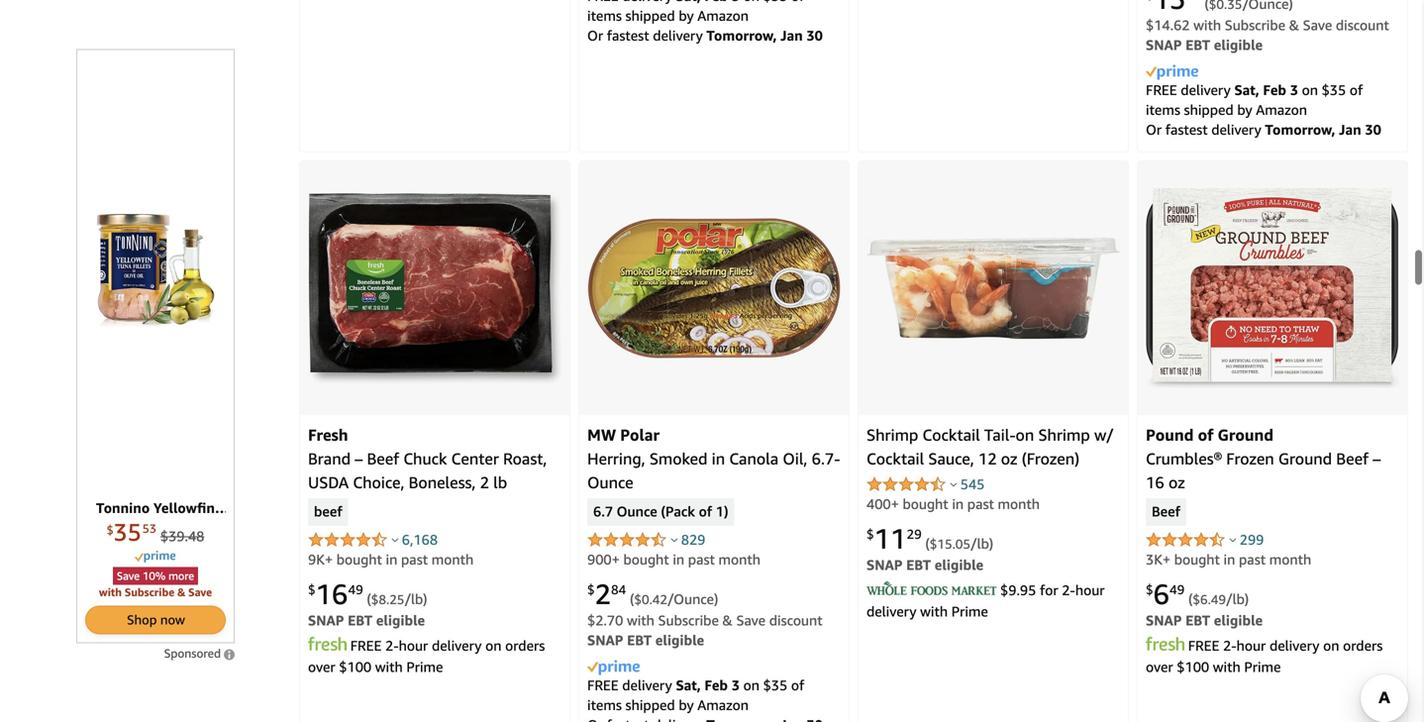 Task type: locate. For each thing, give the bounding box(es) containing it.
0 horizontal spatial subscribe
[[658, 612, 719, 628]]

( inside $ 11 29 ( $15.05 /lb) snap ebt eligible
[[926, 535, 930, 552]]

0 vertical spatial or fastest delivery tomorrow, jan 30
[[587, 27, 823, 43]]

beef
[[367, 449, 399, 468], [1337, 449, 1369, 468], [1152, 503, 1181, 521]]

2 vertical spatial by
[[679, 697, 694, 713]]

past down 829 link
[[688, 551, 715, 568]]

299 link
[[1240, 531, 1264, 548]]

free delivery sat, feb 3 for 'amazon prime' image to the top
[[1146, 82, 1302, 98]]

save inside $14.62 with subscribe & save discount snap ebt eligible
[[1303, 17, 1333, 33]]

popover image left 545 link
[[951, 482, 958, 487]]

0 horizontal spatial shrimp
[[867, 425, 919, 444]]

snap inside $14.62 with subscribe & save discount snap ebt eligible
[[1146, 37, 1182, 53]]

1 horizontal spatial 16
[[1146, 473, 1165, 492]]

/lb) inside $ 11 29 ( $15.05 /lb) snap ebt eligible
[[971, 535, 994, 552]]

oz
[[1001, 449, 1018, 468], [1169, 473, 1186, 492]]

ebt down $6.49
[[1186, 612, 1211, 628]]

brand
[[308, 449, 351, 468]]

free right amazon fresh image
[[1189, 637, 1220, 654]]

$ inside $ 2 84 ( $0.42 /ounce) $2.70 with subscribe & save discount snap ebt eligible
[[587, 582, 595, 598]]

$14.62 with subscribe & save discount snap ebt eligible
[[1146, 17, 1390, 53]]

0 horizontal spatial 16
[[316, 577, 348, 611]]

free delivery sat, feb 3 down $ 2 84 ( $0.42 /ounce) $2.70 with subscribe & save discount snap ebt eligible
[[587, 677, 744, 693]]

free delivery sat, feb 3 down $14.62 with subscribe & save discount snap ebt eligible
[[1146, 82, 1302, 98]]

0 horizontal spatial oz
[[1001, 449, 1018, 468]]

delivery inside for 2-hour delivery with prime
[[867, 603, 917, 619]]

sponsored link
[[164, 646, 235, 660]]

0 horizontal spatial fastest
[[607, 27, 649, 43]]

1 vertical spatial tomorrow,
[[1265, 121, 1336, 138]]

items for 'amazon prime' image to the top
[[1146, 101, 1181, 118]]

/lb)
[[971, 535, 994, 552], [405, 591, 428, 607], [1226, 591, 1249, 607]]

by
[[679, 7, 694, 24], [1238, 101, 1253, 118], [679, 697, 694, 713]]

free down the $14.62
[[1146, 82, 1178, 98]]

over down amazon fresh image
[[1146, 659, 1174, 675]]

oz for 16
[[1169, 473, 1186, 492]]

or fastest delivery tomorrow, jan 30 element for leftmost 'amazon prime' image
[[587, 717, 823, 722]]

popover image
[[951, 482, 958, 487], [392, 537, 399, 542], [671, 537, 678, 542]]

snap up amazon fresh icon
[[308, 612, 344, 628]]

$ for 11
[[867, 527, 874, 542]]

shrimp up 400+
[[867, 425, 919, 444]]

prime
[[952, 603, 989, 619], [407, 659, 443, 675], [1245, 659, 1281, 675]]

( right 84 on the bottom left of page
[[630, 591, 634, 607]]

49 inside $ 16 49 ( $8.25 /lb) snap ebt eligible
[[348, 582, 363, 598]]

past
[[968, 496, 995, 512], [401, 551, 428, 568], [688, 551, 715, 568], [1239, 551, 1266, 568]]

49 for 6
[[1170, 582, 1185, 598]]

1 vertical spatial free delivery sat, feb 3 on $35 of items shipped by amazon element
[[1146, 82, 1363, 118]]

$100 down amazon fresh icon
[[339, 659, 372, 675]]

( inside $ 2 84 ( $0.42 /ounce) $2.70 with subscribe & save discount snap ebt eligible
[[630, 591, 634, 607]]

ebt down $0.42
[[627, 632, 652, 648]]

1 horizontal spatial /lb)
[[971, 535, 994, 552]]

0 vertical spatial save
[[1303, 17, 1333, 33]]

free delivery sat, feb 3 on $35 of items shipped by amazon element
[[587, 0, 805, 24], [1146, 82, 1363, 118], [587, 677, 805, 713]]

choice,
[[353, 473, 405, 492]]

1 horizontal spatial discount
[[1336, 17, 1390, 33]]

16
[[1146, 473, 1165, 492], [316, 577, 348, 611]]

free right amazon fresh icon
[[350, 637, 382, 654]]

subscribe inside $14.62 with subscribe & save discount snap ebt eligible
[[1225, 17, 1286, 33]]

/lb) down "3k+ bought in past month" at the bottom of page
[[1226, 591, 1249, 607]]

$ inside $ 6 49 ( $6.49 /lb) snap ebt eligible
[[1146, 582, 1154, 598]]

0 horizontal spatial free 2-hour delivery on orders over
[[308, 637, 545, 675]]

snap inside $ 16 49 ( $8.25 /lb) snap ebt eligible
[[308, 612, 344, 628]]

$8.25
[[371, 592, 405, 607]]

prime down $ 16 49 ( $8.25 /lb) snap ebt eligible
[[407, 659, 443, 675]]

( inside $ 6 49 ( $6.49 /lb) snap ebt eligible
[[1189, 591, 1193, 607]]

popover image for 11
[[951, 482, 958, 487]]

shrimp up the (frozen)
[[1039, 425, 1091, 444]]

$ for 6
[[1146, 582, 1154, 598]]

0 horizontal spatial feb
[[705, 677, 728, 693]]

free delivery sat, feb 3 on $35 of items shipped by amazon element for 'or fastest delivery tomorrow, jan 30' element associated with leftmost 'amazon prime' image
[[587, 677, 805, 713]]

over down amazon fresh icon
[[308, 659, 335, 675]]

829 link
[[681, 531, 706, 548]]

1 vertical spatial discount
[[769, 612, 823, 628]]

9k+
[[308, 551, 333, 568]]

3 for 'or fastest delivery tomorrow, jan 30' element associated with 'amazon prime' image to the top
[[1291, 82, 1299, 98]]

& inside $ 2 84 ( $0.42 /ounce) $2.70 with subscribe & save discount snap ebt eligible
[[723, 612, 733, 628]]

2 vertical spatial on $35 of items shipped by amazon
[[587, 677, 805, 713]]

eligible inside $14.62 with subscribe & save discount snap ebt eligible
[[1214, 37, 1263, 53]]

oz inside shrimp cocktail tail-on shrimp w/ cocktail sauce, 12 oz (frozen)
[[1001, 449, 1018, 468]]

shipped
[[626, 7, 675, 24], [1184, 101, 1234, 118], [626, 697, 675, 713]]

2 free 2-hour delivery on orders over from the left
[[1146, 637, 1383, 675]]

84
[[611, 582, 626, 598]]

/lb) inside $ 16 49 ( $8.25 /lb) snap ebt eligible
[[405, 591, 428, 607]]

month for 11
[[998, 496, 1040, 512]]

hour
[[1076, 582, 1105, 598], [399, 637, 428, 654], [1237, 637, 1266, 654]]

eligible for 6
[[1214, 612, 1263, 628]]

1 vertical spatial &
[[723, 612, 733, 628]]

snap for 11
[[867, 557, 903, 573]]

beef inside fresh brand – beef chuck center roast, usda choice, boneless, 2 lb
[[367, 449, 399, 468]]

bought up 29
[[903, 496, 949, 512]]

( down 9k+ bought in past month
[[367, 591, 371, 607]]

subscribe down /ounce)
[[658, 612, 719, 628]]

49 left $8.25
[[348, 582, 363, 598]]

in left canola
[[712, 449, 725, 468]]

2 $100 from the left
[[1177, 659, 1210, 675]]

cocktail up sauce,
[[923, 425, 980, 444]]

with inside $14.62 with subscribe & save discount snap ebt eligible
[[1194, 17, 1222, 33]]

subscribe inside $ 2 84 ( $0.42 /ounce) $2.70 with subscribe & save discount snap ebt eligible
[[658, 612, 719, 628]]

crumbles® frozen ground beef – 16 oz link
[[1146, 449, 1381, 492]]

jan
[[781, 27, 803, 43], [1340, 121, 1362, 138]]

amazon
[[698, 7, 749, 24], [1256, 101, 1308, 118], [698, 697, 749, 713]]

2 vertical spatial $35
[[763, 677, 788, 693]]

snap down 11
[[867, 557, 903, 573]]

past for 2
[[688, 551, 715, 568]]

1 vertical spatial subscribe
[[658, 612, 719, 628]]

items
[[587, 7, 622, 24], [1146, 101, 1181, 118], [587, 697, 622, 713]]

$ inside $ 11 29 ( $15.05 /lb) snap ebt eligible
[[867, 527, 874, 542]]

with down $ 6 49 ( $6.49 /lb) snap ebt eligible
[[1213, 659, 1241, 675]]

2- for 16
[[385, 637, 399, 654]]

prime down whole foods market image
[[952, 603, 989, 619]]

month for 16
[[432, 551, 474, 568]]

2-
[[1062, 582, 1076, 598], [385, 637, 399, 654], [1223, 637, 1237, 654]]

with right the $14.62
[[1194, 17, 1222, 33]]

ebt for with
[[1186, 37, 1211, 53]]

in down 829 link
[[673, 551, 685, 568]]

1 – from the left
[[355, 449, 363, 468]]

2- down $8.25
[[385, 637, 399, 654]]

1 horizontal spatial $100 with prime
[[1177, 659, 1281, 675]]

snap down the $14.62
[[1146, 37, 1182, 53]]

1 horizontal spatial 3
[[1291, 82, 1299, 98]]

6
[[1154, 577, 1170, 611]]

w/
[[1095, 425, 1114, 444]]

$ inside $ 16 49 ( $8.25 /lb) snap ebt eligible
[[308, 582, 316, 598]]

1 horizontal spatial ground
[[1279, 449, 1333, 468]]

0 horizontal spatial ground
[[1218, 425, 1274, 444]]

1 horizontal spatial feb
[[1264, 82, 1287, 98]]

0 horizontal spatial 2-
[[385, 637, 399, 654]]

1 vertical spatial items
[[1146, 101, 1181, 118]]

hour for 6
[[1237, 637, 1266, 654]]

0 horizontal spatial $100 with prime
[[339, 659, 443, 675]]

1 horizontal spatial or fastest delivery tomorrow, jan 30
[[1146, 121, 1382, 138]]

$100 down amazon fresh image
[[1177, 659, 1210, 675]]

0 horizontal spatial 2
[[480, 473, 489, 492]]

1 horizontal spatial free delivery sat, feb 3
[[1146, 82, 1302, 98]]

oz for 12
[[1001, 449, 1018, 468]]

$100
[[339, 659, 372, 675], [1177, 659, 1210, 675]]

( right 29
[[926, 535, 930, 552]]

2 – from the left
[[1373, 449, 1381, 468]]

12
[[979, 449, 997, 468]]

2- right for in the right of the page
[[1062, 582, 1076, 598]]

bought right "3k+"
[[1175, 551, 1220, 568]]

1 vertical spatial amazon prime image
[[587, 660, 640, 675]]

or fastest delivery tomorrow, jan 30 element
[[587, 27, 823, 43], [1146, 121, 1382, 138], [587, 717, 823, 722]]

$100 with prime down amazon fresh image
[[1177, 659, 1281, 675]]

on inside shrimp cocktail tail-on shrimp w/ cocktail sauce, 12 oz (frozen)
[[1016, 425, 1035, 444]]

0 vertical spatial feb
[[1264, 82, 1287, 98]]

0 horizontal spatial &
[[723, 612, 733, 628]]

$35
[[763, 0, 788, 4], [1322, 82, 1347, 98], [763, 677, 788, 693]]

16 down 9k+
[[316, 577, 348, 611]]

canola
[[729, 449, 779, 468]]

ground
[[1218, 425, 1274, 444], [1279, 449, 1333, 468]]

hour right for in the right of the page
[[1076, 582, 1105, 598]]

sat, for leftmost 'amazon prime' image
[[676, 677, 701, 693]]

with down $0.42
[[627, 612, 655, 628]]

0 horizontal spatial sat,
[[676, 677, 701, 693]]

delivery
[[653, 27, 703, 43], [1181, 82, 1231, 98], [1212, 121, 1262, 138], [867, 603, 917, 619], [432, 637, 482, 654], [1270, 637, 1320, 654], [622, 677, 672, 693]]

popover image left 829 link
[[671, 537, 678, 542]]

$100 with prime down $8.25
[[339, 659, 443, 675]]

past for 6
[[1239, 551, 1266, 568]]

2 over from the left
[[1146, 659, 1174, 675]]

49 inside $ 6 49 ( $6.49 /lb) snap ebt eligible
[[1170, 582, 1185, 598]]

feb down $ 2 84 ( $0.42 /ounce) $2.70 with subscribe & save discount snap ebt eligible
[[705, 677, 728, 693]]

hour down $8.25
[[399, 637, 428, 654]]

/lb) down 9k+ bought in past month
[[405, 591, 428, 607]]

whole foods market image
[[867, 581, 997, 595]]

with inside for 2-hour delivery with prime
[[920, 603, 948, 619]]

11
[[874, 522, 907, 555]]

( right "6"
[[1189, 591, 1193, 607]]

1 horizontal spatial prime
[[952, 603, 989, 619]]

$ 2 84 ( $0.42 /ounce) $2.70 with subscribe & save discount snap ebt eligible
[[587, 577, 823, 648]]

ebt
[[1186, 37, 1211, 53], [907, 557, 931, 573], [348, 612, 373, 628], [1186, 612, 1211, 628], [627, 632, 652, 648]]

with down $ 16 49 ( $8.25 /lb) snap ebt eligible
[[375, 659, 403, 675]]

crumbles®
[[1146, 449, 1223, 468]]

0 horizontal spatial tomorrow,
[[707, 27, 777, 43]]

shrimp
[[867, 425, 919, 444], [1039, 425, 1091, 444]]

oz right 12
[[1001, 449, 1018, 468]]

$ left 84 on the bottom left of page
[[587, 582, 595, 598]]

$14.62
[[1146, 17, 1190, 33]]

ebt down the $14.62
[[1186, 37, 1211, 53]]

free 2-hour delivery on orders over
[[308, 637, 545, 675], [1146, 637, 1383, 675]]

0 horizontal spatial hour
[[399, 637, 428, 654]]

or fastest delivery tomorrow, jan 30
[[587, 27, 823, 43], [1146, 121, 1382, 138]]

$100 for 16
[[339, 659, 372, 675]]

3 down $14.62 with subscribe & save discount snap ebt eligible
[[1291, 82, 1299, 98]]

2 horizontal spatial prime
[[1245, 659, 1281, 675]]

snap down $2.70
[[587, 632, 624, 648]]

0 vertical spatial or fastest delivery tomorrow, jan 30 element
[[587, 27, 823, 43]]

2- for 6
[[1223, 637, 1237, 654]]

free 2-hour delivery on orders over down $6.49
[[1146, 637, 1383, 675]]

2- down $ 6 49 ( $6.49 /lb) snap ebt eligible
[[1223, 637, 1237, 654]]

$ 16 49 ( $8.25 /lb) snap ebt eligible
[[308, 577, 428, 628]]

snap up amazon fresh image
[[1146, 612, 1182, 628]]

in for 6
[[1224, 551, 1236, 568]]

2
[[480, 473, 489, 492], [595, 577, 611, 611]]

bought for 11
[[903, 496, 949, 512]]

/lb) down 400+ bought in past month
[[971, 535, 994, 552]]

ebt inside $14.62 with subscribe & save discount snap ebt eligible
[[1186, 37, 1211, 53]]

1 horizontal spatial 2
[[595, 577, 611, 611]]

0 horizontal spatial free delivery sat, feb 3
[[587, 677, 744, 693]]

2 49 from the left
[[1170, 582, 1185, 598]]

or fastest delivery tomorrow, jan 30 element for 'amazon prime' image to the top
[[1146, 121, 1382, 138]]

1 vertical spatial or fastest delivery tomorrow, jan 30
[[1146, 121, 1382, 138]]

save
[[1303, 17, 1333, 33], [737, 612, 766, 628]]

2 horizontal spatial hour
[[1237, 637, 1266, 654]]

1 vertical spatial 16
[[316, 577, 348, 611]]

2- inside for 2-hour delivery with prime
[[1062, 582, 1076, 598]]

16 down crumbles®
[[1146, 473, 1165, 492]]

orders
[[505, 637, 545, 654], [1343, 637, 1383, 654]]

1 free 2-hour delivery on orders over from the left
[[308, 637, 545, 675]]

sat, down $14.62 with subscribe & save discount snap ebt eligible
[[1235, 82, 1260, 98]]

0 horizontal spatial 3
[[732, 677, 740, 693]]

oz down crumbles®
[[1169, 473, 1186, 492]]

$ down "3k+"
[[1146, 582, 1154, 598]]

sat, down $ 2 84 ( $0.42 /ounce) $2.70 with subscribe & save discount snap ebt eligible
[[676, 677, 701, 693]]

0 horizontal spatial amazon prime image
[[587, 660, 640, 675]]

3k+ bought in past month
[[1146, 551, 1312, 568]]

past down 299 link
[[1239, 551, 1266, 568]]

free 2-hour delivery on orders over down $8.25
[[308, 637, 545, 675]]

roast,
[[503, 449, 547, 468]]

$ 11 29 ( $15.05 /lb) snap ebt eligible
[[867, 522, 994, 573]]

1 orders from the left
[[505, 637, 545, 654]]

hour down $ 6 49 ( $6.49 /lb) snap ebt eligible
[[1237, 637, 1266, 654]]

tail-
[[985, 425, 1016, 444]]

&
[[1290, 17, 1300, 33], [723, 612, 733, 628]]

ebt inside $ 6 49 ( $6.49 /lb) snap ebt eligible
[[1186, 612, 1211, 628]]

bought
[[903, 496, 949, 512], [337, 551, 382, 568], [624, 551, 669, 568], [1175, 551, 1220, 568]]

0 horizontal spatial prime
[[407, 659, 443, 675]]

16 inside $ 16 49 ( $8.25 /lb) snap ebt eligible
[[316, 577, 348, 611]]

1 horizontal spatial over
[[1146, 659, 1174, 675]]

over
[[308, 659, 335, 675], [1146, 659, 1174, 675]]

snap for 6
[[1146, 612, 1182, 628]]

$100 for 6
[[1177, 659, 1210, 675]]

popover image up 9k+ bought in past month
[[392, 537, 399, 542]]

month
[[998, 496, 1040, 512], [432, 551, 474, 568], [719, 551, 761, 568], [1270, 551, 1312, 568]]

bought for 2
[[624, 551, 669, 568]]

2 vertical spatial free delivery sat, feb 3 on $35 of items shipped by amazon element
[[587, 677, 805, 713]]

free
[[1146, 82, 1178, 98], [350, 637, 382, 654], [1189, 637, 1220, 654], [587, 677, 619, 693]]

2 inside $ 2 84 ( $0.42 /ounce) $2.70 with subscribe & save discount snap ebt eligible
[[595, 577, 611, 611]]

1 vertical spatial shipped
[[1184, 101, 1234, 118]]

2 up $2.70
[[595, 577, 611, 611]]

1 horizontal spatial oz
[[1169, 473, 1186, 492]]

in for 16
[[386, 551, 398, 568]]

subscribe right the $14.62
[[1225, 17, 1286, 33]]

3 down $ 2 84 ( $0.42 /ounce) $2.70 with subscribe & save discount snap ebt eligible
[[732, 677, 740, 693]]

2 horizontal spatial /lb)
[[1226, 591, 1249, 607]]

amazon fresh image
[[1146, 637, 1185, 651]]

feb for leftmost 'amazon prime' image
[[705, 677, 728, 693]]

$100 with prime
[[339, 659, 443, 675], [1177, 659, 1281, 675]]

ground right frozen
[[1279, 449, 1333, 468]]

1 vertical spatial fastest
[[1166, 121, 1208, 138]]

0 vertical spatial sat,
[[1235, 82, 1260, 98]]

1 vertical spatial by
[[1238, 101, 1253, 118]]

1 vertical spatial or fastest delivery tomorrow, jan 30 element
[[1146, 121, 1382, 138]]

bought up $0.42
[[624, 551, 669, 568]]

/lb) for 16
[[405, 591, 428, 607]]

1 vertical spatial 3
[[732, 677, 740, 693]]

tomorrow,
[[707, 27, 777, 43], [1265, 121, 1336, 138]]

0 horizontal spatial save
[[737, 612, 766, 628]]

with down whole foods market image
[[920, 603, 948, 619]]

items for leftmost 'amazon prime' image
[[587, 697, 622, 713]]

ebt down $8.25
[[348, 612, 373, 628]]

2 horizontal spatial beef
[[1337, 449, 1369, 468]]

ebt for 6
[[1186, 612, 1211, 628]]

829
[[681, 531, 706, 548]]

discount
[[1336, 17, 1390, 33], [769, 612, 823, 628]]

eligible inside $ 6 49 ( $6.49 /lb) snap ebt eligible
[[1214, 612, 1263, 628]]

49 left $6.49
[[1170, 582, 1185, 598]]

1 $100 with prime from the left
[[339, 659, 443, 675]]

ebt inside $ 16 49 ( $8.25 /lb) snap ebt eligible
[[348, 612, 373, 628]]

900+ bought in past month
[[587, 551, 761, 568]]

amazon prime image down $2.70
[[587, 660, 640, 675]]

2 horizontal spatial popover image
[[951, 482, 958, 487]]

2 left lb
[[480, 473, 489, 492]]

1 shrimp from the left
[[867, 425, 919, 444]]

subscribe
[[1225, 17, 1286, 33], [658, 612, 719, 628]]

1 vertical spatial ground
[[1279, 449, 1333, 468]]

past down 545 link
[[968, 496, 995, 512]]

ounce
[[587, 473, 634, 492], [617, 503, 658, 521]]

free delivery sat, feb 3 on $35 of items shipped by amazon element containing on $35 of items shipped by amazon
[[587, 0, 805, 24]]

$ down 400+
[[867, 527, 874, 542]]

1 horizontal spatial 30
[[1366, 121, 1382, 138]]

center
[[451, 449, 499, 468]]

1 horizontal spatial shrimp
[[1039, 425, 1091, 444]]

snap inside $ 6 49 ( $6.49 /lb) snap ebt eligible
[[1146, 612, 1182, 628]]

on
[[744, 0, 760, 4], [1302, 82, 1319, 98], [1016, 425, 1035, 444], [486, 637, 502, 654], [1324, 637, 1340, 654], [744, 677, 760, 693]]

popover image
[[1230, 537, 1237, 542]]

2 inside fresh brand – beef chuck center roast, usda choice, boneless, 2 lb
[[480, 473, 489, 492]]

1 horizontal spatial 2-
[[1062, 582, 1076, 598]]

amazon prime image down the $14.62
[[1146, 65, 1199, 80]]

0 vertical spatial or
[[587, 27, 603, 43]]

feb for 'amazon prime' image to the top
[[1264, 82, 1287, 98]]

0 vertical spatial 30
[[807, 27, 823, 43]]

1 vertical spatial on $35 of items shipped by amazon
[[1146, 82, 1363, 118]]

over for 6
[[1146, 659, 1174, 675]]

hour inside for 2-hour delivery with prime
[[1076, 582, 1105, 598]]

free down $2.70
[[587, 677, 619, 693]]

2 vertical spatial shipped
[[626, 697, 675, 713]]

1 over from the left
[[308, 659, 335, 675]]

cocktail up 400+
[[867, 449, 924, 468]]

1 $100 from the left
[[339, 659, 372, 675]]

2 vertical spatial or fastest delivery tomorrow, jan 30 element
[[587, 717, 823, 722]]

ounce inside mw polar herring, smoked in canola oil, 6.7- ounce
[[587, 473, 634, 492]]

1)
[[716, 503, 729, 521]]

1 vertical spatial sat,
[[676, 677, 701, 693]]

1 horizontal spatial free 2-hour delivery on orders over
[[1146, 637, 1383, 675]]

6.7 ounce (pack of 1)
[[593, 503, 729, 521]]

( for 6
[[1189, 591, 1193, 607]]

oz inside pound of ground crumbles® frozen ground beef – 16 oz
[[1169, 473, 1186, 492]]

0 vertical spatial items
[[587, 7, 622, 24]]

1 49 from the left
[[348, 582, 363, 598]]

fresh brand – beef chuck center roast, usda choice, boneless, 2 lb image
[[308, 192, 562, 384]]

0 horizontal spatial discount
[[769, 612, 823, 628]]

bought right 9k+
[[337, 551, 382, 568]]

beef inside pound of ground crumbles® frozen ground beef – 16 oz
[[1337, 449, 1369, 468]]

ebt up whole foods market image
[[907, 557, 931, 573]]

pound of ground crumbles® frozen ground beef – 16 oz
[[1146, 425, 1381, 492]]

1 horizontal spatial amazon prime image
[[1146, 65, 1199, 80]]

on $35 of items shipped by amazon
[[587, 0, 805, 24], [1146, 82, 1363, 118], [587, 677, 805, 713]]

polar
[[620, 425, 660, 444]]

1 vertical spatial 2
[[595, 577, 611, 611]]

ounce right 6.7
[[617, 503, 658, 521]]

1 horizontal spatial save
[[1303, 17, 1333, 33]]

snap inside $ 11 29 ( $15.05 /lb) snap ebt eligible
[[867, 557, 903, 573]]

0 horizontal spatial 30
[[807, 27, 823, 43]]

( inside $ 16 49 ( $8.25 /lb) snap ebt eligible
[[367, 591, 371, 607]]

& inside $14.62 with subscribe & save discount snap ebt eligible
[[1290, 17, 1300, 33]]

/lb) inside $ 6 49 ( $6.49 /lb) snap ebt eligible
[[1226, 591, 1249, 607]]

feb down $14.62 with subscribe & save discount snap ebt eligible
[[1264, 82, 1287, 98]]

0 vertical spatial free delivery sat, feb 3
[[1146, 82, 1302, 98]]

(
[[926, 535, 930, 552], [367, 591, 371, 607], [630, 591, 634, 607], [1189, 591, 1193, 607]]

pound of ground® crumbles® frozen ground beef – 16 oz image
[[1146, 188, 1400, 388]]

eligible
[[1214, 37, 1263, 53], [935, 557, 984, 573], [376, 612, 425, 628], [1214, 612, 1263, 628], [656, 632, 704, 648]]

1 horizontal spatial popover image
[[671, 537, 678, 542]]

in down popover image
[[1224, 551, 1236, 568]]

chuck
[[404, 449, 447, 468]]

amazon prime image
[[1146, 65, 1199, 80], [587, 660, 640, 675]]

0 vertical spatial subscribe
[[1225, 17, 1286, 33]]

0 horizontal spatial 49
[[348, 582, 363, 598]]

ebt inside $ 11 29 ( $15.05 /lb) snap ebt eligible
[[907, 557, 931, 573]]

1 horizontal spatial hour
[[1076, 582, 1105, 598]]

2 orders from the left
[[1343, 637, 1383, 654]]

ground up frozen
[[1218, 425, 1274, 444]]

$ down 9k+
[[308, 582, 316, 598]]

prime down $ 6 49 ( $6.49 /lb) snap ebt eligible
[[1245, 659, 1281, 675]]

( for 11
[[926, 535, 930, 552]]

in down 545
[[952, 496, 964, 512]]

1 horizontal spatial orders
[[1343, 637, 1383, 654]]

1 horizontal spatial –
[[1373, 449, 1381, 468]]

eligible inside $ 11 29 ( $15.05 /lb) snap ebt eligible
[[935, 557, 984, 573]]

–
[[355, 449, 363, 468], [1373, 449, 1381, 468]]

eligible inside $ 16 49 ( $8.25 /lb) snap ebt eligible
[[376, 612, 425, 628]]

with
[[1194, 17, 1222, 33], [920, 603, 948, 619], [627, 612, 655, 628], [375, 659, 403, 675], [1213, 659, 1241, 675]]

ounce down the 'herring,'
[[587, 473, 634, 492]]

$15.05
[[930, 536, 971, 552]]

0 horizontal spatial /lb)
[[405, 591, 428, 607]]

1 horizontal spatial tomorrow,
[[1265, 121, 1336, 138]]

0 horizontal spatial or
[[587, 27, 603, 43]]

past down 6,168 'link'
[[401, 551, 428, 568]]

in up $8.25
[[386, 551, 398, 568]]

free 2-hour delivery on orders over for 16
[[308, 637, 545, 675]]

2 $100 with prime from the left
[[1177, 659, 1281, 675]]



Task type: describe. For each thing, give the bounding box(es) containing it.
1 vertical spatial or
[[1146, 121, 1162, 138]]

$9.95
[[1001, 582, 1037, 598]]

$ for 2
[[587, 582, 595, 598]]

/ounce)
[[668, 591, 719, 607]]

amazon fresh image
[[308, 637, 347, 651]]

mw polar herring, smoked in canola oil, 6.7- ounce
[[587, 425, 841, 492]]

orders for 6
[[1343, 637, 1383, 654]]

month for 2
[[719, 551, 761, 568]]

0 horizontal spatial or fastest delivery tomorrow, jan 30
[[587, 27, 823, 43]]

ebt inside $ 2 84 ( $0.42 /ounce) $2.70 with subscribe & save discount snap ebt eligible
[[627, 632, 652, 648]]

save inside $ 2 84 ( $0.42 /ounce) $2.70 with subscribe & save discount snap ebt eligible
[[737, 612, 766, 628]]

beef
[[314, 503, 342, 521]]

0 vertical spatial cocktail
[[923, 425, 980, 444]]

prime for 16
[[407, 659, 443, 675]]

545
[[961, 476, 985, 492]]

( for 2
[[630, 591, 634, 607]]

discount inside $14.62 with subscribe & save discount snap ebt eligible
[[1336, 17, 1390, 33]]

ebt for 11
[[907, 557, 931, 573]]

sponsored
[[164, 646, 221, 660]]

prime inside for 2-hour delivery with prime
[[952, 603, 989, 619]]

0 vertical spatial on $35 of items shipped by amazon
[[587, 0, 805, 24]]

on $35 of items shipped by amazon for leftmost 'amazon prime' image
[[587, 677, 805, 713]]

900+
[[587, 551, 620, 568]]

snap for 16
[[308, 612, 344, 628]]

fresh
[[308, 425, 348, 444]]

400+
[[867, 496, 899, 512]]

0 horizontal spatial jan
[[781, 27, 803, 43]]

of inside pound of ground crumbles® frozen ground beef – 16 oz
[[1198, 425, 1214, 444]]

0 vertical spatial by
[[679, 7, 694, 24]]

$100 with prime for 6
[[1177, 659, 1281, 675]]

hour for 16
[[399, 637, 428, 654]]

1 vertical spatial jan
[[1340, 121, 1362, 138]]

with inside $ 2 84 ( $0.42 /ounce) $2.70 with subscribe & save discount snap ebt eligible
[[627, 612, 655, 628]]

brand – beef chuck center roast, usda choice, boneless, 2 lb link
[[308, 449, 547, 492]]

299
[[1240, 531, 1264, 548]]

mw polar herring, smoked in canola oil, 6.7-ounce image
[[587, 218, 841, 359]]

ebt for 16
[[348, 612, 373, 628]]

(frozen)
[[1022, 449, 1080, 468]]

pound
[[1146, 425, 1194, 444]]

6,168 link
[[402, 531, 438, 548]]

shrimp cocktail tail-on shrimp w/ cocktail sauce, 12 oz (frozen)
[[867, 425, 1114, 468]]

2 vertical spatial amazon
[[698, 697, 749, 713]]

free delivery sat, feb 3 for leftmost 'amazon prime' image
[[587, 677, 744, 693]]

bought for 6
[[1175, 551, 1220, 568]]

0 vertical spatial ground
[[1218, 425, 1274, 444]]

usda
[[308, 473, 349, 492]]

1 vertical spatial amazon
[[1256, 101, 1308, 118]]

1 vertical spatial ounce
[[617, 503, 658, 521]]

0 vertical spatial amazon prime image
[[1146, 65, 1199, 80]]

545 link
[[961, 476, 985, 492]]

0 vertical spatial shipped
[[626, 7, 675, 24]]

in for 2
[[673, 551, 685, 568]]

$100 with prime for 16
[[339, 659, 443, 675]]

6,168
[[402, 531, 438, 548]]

for
[[1040, 582, 1059, 598]]

oil,
[[783, 449, 808, 468]]

eligible for with
[[1214, 37, 1263, 53]]

2 shrimp from the left
[[1039, 425, 1091, 444]]

in for 11
[[952, 496, 964, 512]]

$ for 16
[[308, 582, 316, 598]]

herring, smoked in canola oil, 6.7- ounce link
[[587, 449, 841, 492]]

snap inside $ 2 84 ( $0.42 /ounce) $2.70 with subscribe & save discount snap ebt eligible
[[587, 632, 624, 648]]

16 inside pound of ground crumbles® frozen ground beef – 16 oz
[[1146, 473, 1165, 492]]

/lb) for 6
[[1226, 591, 1249, 607]]

eligible for 16
[[376, 612, 425, 628]]

0 vertical spatial amazon
[[698, 7, 749, 24]]

1 vertical spatial cocktail
[[867, 449, 924, 468]]

past for 11
[[968, 496, 995, 512]]

1 vertical spatial 30
[[1366, 121, 1382, 138]]

3k+
[[1146, 551, 1171, 568]]

free 2-hour delivery on orders over for 6
[[1146, 637, 1383, 675]]

snap for with
[[1146, 37, 1182, 53]]

smoked
[[650, 449, 708, 468]]

sauce,
[[929, 449, 974, 468]]

prime for 6
[[1245, 659, 1281, 675]]

orders for 16
[[505, 637, 545, 654]]

6.7-
[[812, 449, 841, 468]]

– inside pound of ground crumbles® frozen ground beef – 16 oz
[[1373, 449, 1381, 468]]

eligible for 11
[[935, 557, 984, 573]]

$2.70
[[587, 612, 623, 628]]

0 vertical spatial $35
[[763, 0, 788, 4]]

49 for 16
[[348, 582, 363, 598]]

$ 6 49 ( $6.49 /lb) snap ebt eligible
[[1146, 577, 1263, 628]]

3 for 'or fastest delivery tomorrow, jan 30' element associated with leftmost 'amazon prime' image
[[732, 677, 740, 693]]

over for 16
[[308, 659, 335, 675]]

/lb) for 11
[[971, 535, 994, 552]]

$0.42
[[634, 592, 668, 607]]

in inside mw polar herring, smoked in canola oil, 6.7- ounce
[[712, 449, 725, 468]]

(pack
[[661, 503, 695, 521]]

for 2-hour delivery with prime
[[867, 582, 1105, 619]]

frozen
[[1227, 449, 1275, 468]]

popover image for 16
[[392, 537, 399, 542]]

400+ bought in past month
[[867, 496, 1040, 512]]

fresh brand – beef chuck center roast, usda choice, boneless, 2 lb
[[308, 425, 547, 492]]

bought for 16
[[337, 551, 382, 568]]

month for 6
[[1270, 551, 1312, 568]]

herring,
[[587, 449, 646, 468]]

past for 16
[[401, 551, 428, 568]]

1 horizontal spatial beef
[[1152, 503, 1181, 521]]

9k+ bought in past month
[[308, 551, 474, 568]]

eligible inside $ 2 84 ( $0.42 /ounce) $2.70 with subscribe & save discount snap ebt eligible
[[656, 632, 704, 648]]

$35 for 'amazon prime' image to the top
[[1322, 82, 1347, 98]]

29
[[907, 527, 922, 542]]

on $35 of items shipped by amazon for 'amazon prime' image to the top
[[1146, 82, 1363, 118]]

$6.49
[[1193, 592, 1226, 607]]

$35 for leftmost 'amazon prime' image
[[763, 677, 788, 693]]

sat, for 'amazon prime' image to the top
[[1235, 82, 1260, 98]]

1 horizontal spatial fastest
[[1166, 121, 1208, 138]]

boneless,
[[409, 473, 476, 492]]

( for 16
[[367, 591, 371, 607]]

kitchen's seafood shrimp cocktail tail-on shrimp w/ cocktail sauce, 12 oz (frozen) image
[[867, 237, 1120, 339]]

0 vertical spatial tomorrow,
[[707, 27, 777, 43]]

free delivery sat, feb 3 on $35 of items shipped by amazon element for 'or fastest delivery tomorrow, jan 30' element associated with 'amazon prime' image to the top
[[1146, 82, 1363, 118]]

6.7
[[593, 503, 613, 521]]

discount inside $ 2 84 ( $0.42 /ounce) $2.70 with subscribe & save discount snap ebt eligible
[[769, 612, 823, 628]]

– inside fresh brand – beef chuck center roast, usda choice, boneless, 2 lb
[[355, 449, 363, 468]]

mw
[[587, 425, 616, 444]]

shrimp cocktail tail-on shrimp w/ cocktail sauce, 12 oz (frozen) link
[[867, 425, 1114, 468]]

lb
[[493, 473, 507, 492]]



Task type: vqa. For each thing, say whether or not it's contained in the screenshot.
Choice, in the left bottom of the page
yes



